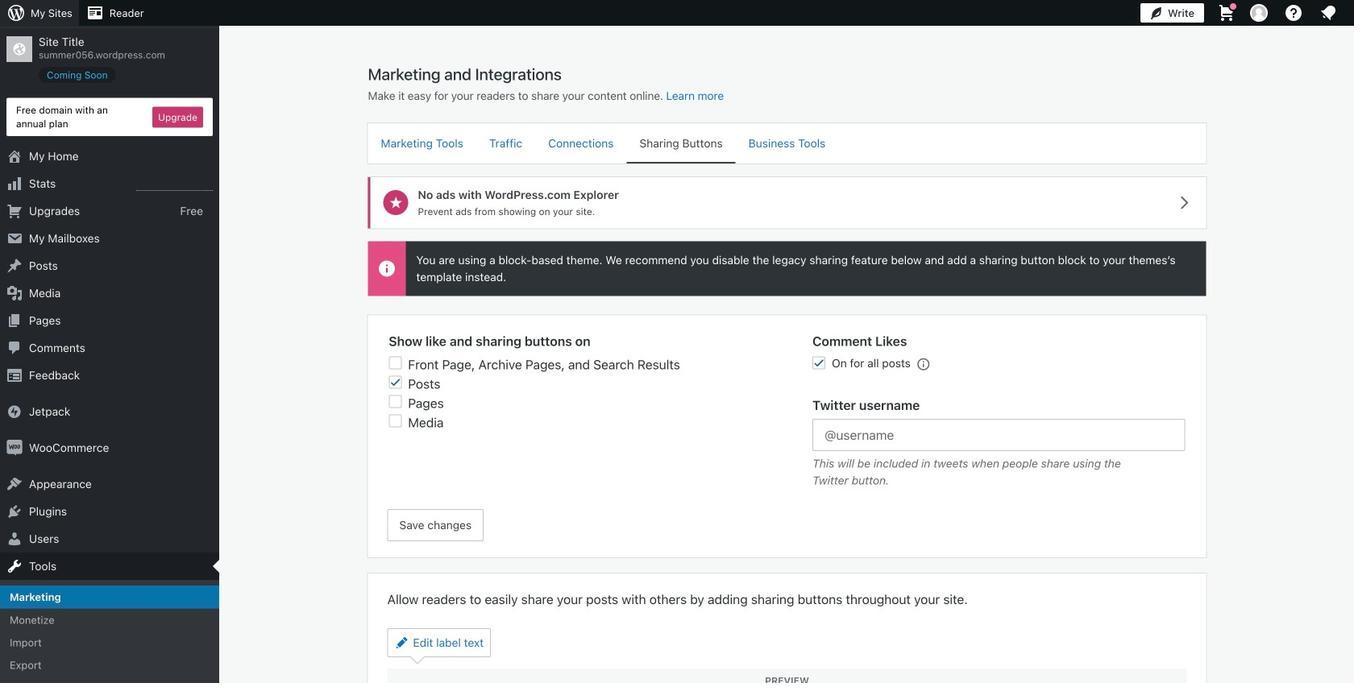 Task type: vqa. For each thing, say whether or not it's contained in the screenshot.
Contrast image
no



Task type: describe. For each thing, give the bounding box(es) containing it.
more information image
[[916, 357, 930, 371]]

@username text field
[[813, 419, 1186, 451]]

2 img image from the top
[[6, 440, 23, 456]]

my profile image
[[1250, 4, 1268, 22]]

highest hourly views 0 image
[[136, 181, 213, 191]]

manage your notifications image
[[1319, 3, 1338, 23]]



Task type: locate. For each thing, give the bounding box(es) containing it.
main content
[[363, 64, 1211, 684]]

menu
[[368, 123, 1206, 164]]

my shopping cart image
[[1217, 3, 1237, 23]]

None checkbox
[[389, 357, 402, 370], [813, 357, 825, 370], [389, 376, 402, 389], [389, 415, 402, 428], [389, 357, 402, 370], [813, 357, 825, 370], [389, 376, 402, 389], [389, 415, 402, 428]]

group
[[363, 332, 787, 432], [787, 332, 1211, 380], [787, 396, 1211, 493]]

0 vertical spatial img image
[[6, 404, 23, 420]]

None checkbox
[[389, 395, 402, 408]]

wrapper drop image
[[380, 262, 393, 275]]

1 img image from the top
[[6, 404, 23, 420]]

help image
[[1284, 3, 1303, 23]]

notice status
[[368, 241, 1206, 296]]

img image
[[6, 404, 23, 420], [6, 440, 23, 456]]

1 vertical spatial img image
[[6, 440, 23, 456]]



